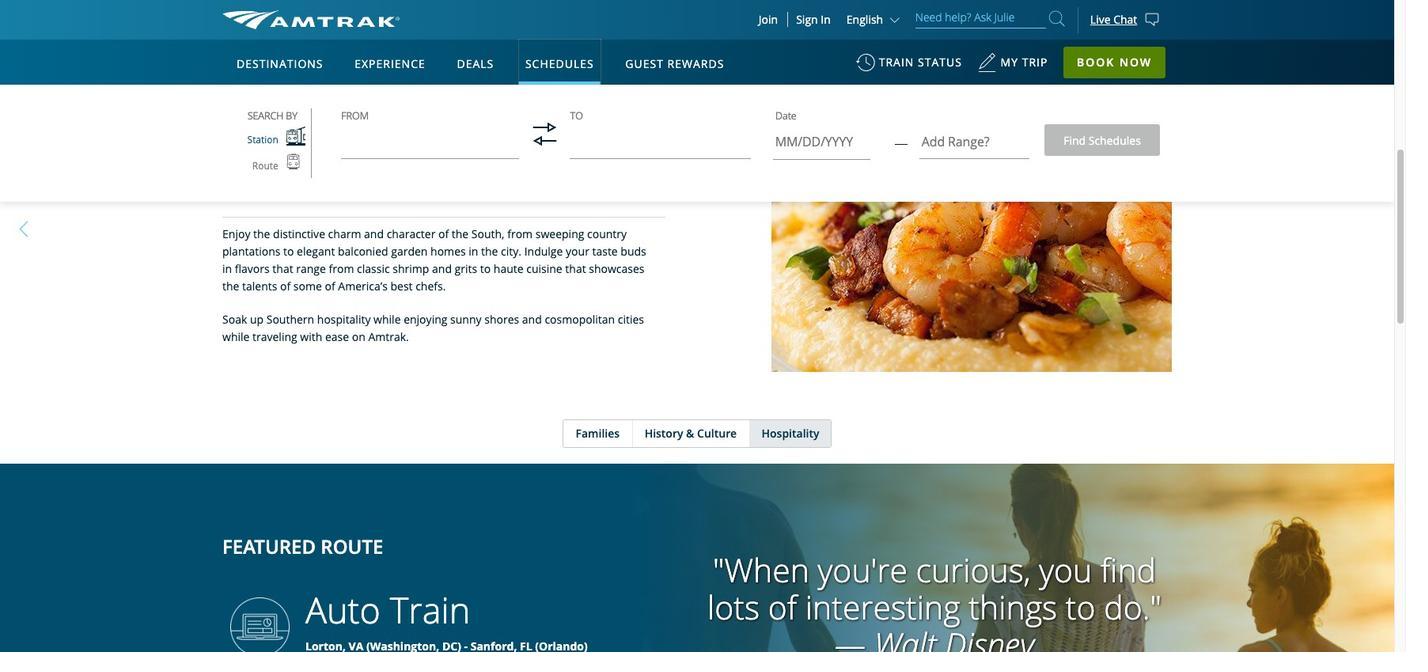 Task type: describe. For each thing, give the bounding box(es) containing it.
add range? button
[[920, 106, 1030, 159]]

hospitality inside southern hospitality the palmetto
[[380, 137, 548, 185]]

station button
[[240, 127, 306, 154]]

taste
[[593, 244, 618, 259]]

your
[[566, 244, 590, 259]]

add range?
[[922, 133, 990, 150]]

distinctive
[[273, 226, 325, 241]]

deals button
[[451, 42, 501, 86]]

1 vertical spatial to
[[480, 261, 491, 276]]

experience
[[355, 56, 426, 71]]

charm
[[328, 226, 361, 241]]

add
[[922, 133, 945, 150]]

chat
[[1114, 11, 1138, 27]]

character
[[387, 226, 436, 241]]

you
[[1040, 548, 1093, 592]]

garden
[[391, 244, 428, 259]]

1 vertical spatial in
[[222, 261, 232, 276]]

my trip
[[1001, 55, 1049, 70]]

1 that from the left
[[273, 261, 293, 276]]

sign
[[797, 12, 818, 27]]

join button
[[750, 12, 789, 27]]

station_icon image
[[287, 127, 306, 146]]

hospitality
[[317, 312, 371, 327]]

destinations button
[[230, 42, 330, 86]]

the down the south, on the top left
[[481, 244, 498, 259]]

book
[[1078, 55, 1116, 70]]

southern hospitality the palmetto
[[222, 137, 548, 199]]

0 horizontal spatial while
[[222, 329, 250, 344]]

you're
[[818, 548, 908, 592]]

1 vertical spatial and
[[432, 261, 452, 276]]

featured route
[[222, 534, 384, 560]]

america's
[[338, 279, 388, 294]]

1 horizontal spatial while
[[374, 312, 401, 327]]

of left some
[[280, 279, 291, 294]]

southern inside soak up southern hospitality while enjoying sunny shores and cosmopolitan cities while traveling with ease on amtrak.
[[267, 312, 314, 327]]

Type a date, or use enter to open, escape to close the calendar, page down for next month and page up for previous month field
[[774, 128, 871, 160]]

the up plantations
[[253, 226, 270, 241]]

explore the south
[[222, 88, 356, 110]]

0 horizontal spatial and
[[364, 226, 384, 241]]

the up station_icon
[[283, 88, 308, 110]]

range
[[296, 261, 326, 276]]

status
[[918, 55, 963, 70]]

sign in button
[[797, 12, 831, 27]]

route
[[252, 159, 279, 172]]

showcases
[[589, 261, 645, 276]]

enjoy
[[222, 226, 251, 241]]

sunny
[[451, 312, 482, 327]]

experience button
[[349, 42, 432, 86]]

amtrak image
[[222, 10, 400, 29]]

families
[[576, 426, 620, 441]]

of right some
[[325, 279, 335, 294]]

route_icon image
[[286, 154, 301, 170]]

soak
[[222, 312, 247, 327]]

by
[[286, 108, 298, 123]]

"when you're curious, you find lots of interesting things to do."
[[708, 548, 1162, 630]]

hospitality button
[[749, 420, 832, 447]]

find
[[1101, 548, 1157, 592]]

ease
[[325, 329, 349, 344]]

grits
[[455, 261, 478, 276]]

guest rewards button
[[619, 42, 731, 86]]

search
[[248, 108, 284, 123]]

talents
[[242, 279, 277, 294]]

my trip button
[[978, 48, 1049, 86]]

now
[[1120, 55, 1153, 70]]

homes
[[431, 244, 466, 259]]

history
[[645, 426, 684, 441]]

flavors
[[235, 261, 270, 276]]

buds
[[621, 244, 647, 259]]

balconied
[[338, 244, 388, 259]]

some
[[294, 279, 322, 294]]

city.
[[501, 244, 522, 259]]

best
[[391, 279, 413, 294]]

sweeping
[[536, 226, 585, 241]]

the
[[222, 184, 243, 199]]

the up the homes
[[452, 226, 469, 241]]

culture
[[698, 426, 737, 441]]

deals
[[457, 56, 494, 71]]

train
[[390, 586, 471, 634]]

curious,
[[917, 548, 1031, 592]]

date
[[776, 108, 797, 123]]

up
[[250, 312, 264, 327]]

of inside "when you're curious, you find lots of interesting things to do."
[[769, 585, 797, 630]]

classic
[[357, 261, 390, 276]]

guest
[[626, 56, 664, 71]]

join
[[759, 12, 778, 27]]



Task type: locate. For each thing, give the bounding box(es) containing it.
in up grits
[[469, 244, 479, 259]]

to inside "when you're curious, you find lots of interesting things to do."
[[1066, 585, 1096, 630]]

trip
[[1023, 55, 1049, 70]]

in
[[469, 244, 479, 259], [222, 261, 232, 276]]

sign in
[[797, 12, 831, 27]]

1 horizontal spatial and
[[432, 261, 452, 276]]

0 vertical spatial from
[[508, 226, 533, 241]]

live chat
[[1091, 11, 1138, 27]]

and inside soak up southern hospitality while enjoying sunny shores and cosmopolitan cities while traveling with ease on amtrak.
[[522, 312, 542, 327]]

palmetto
[[246, 184, 297, 199]]

0 vertical spatial in
[[469, 244, 479, 259]]

while up amtrak.
[[374, 312, 401, 327]]

1 vertical spatial while
[[222, 329, 250, 344]]

2 vertical spatial to
[[1066, 585, 1096, 630]]

from
[[508, 226, 533, 241], [329, 261, 354, 276]]

0 vertical spatial hospitality
[[380, 137, 548, 185]]

1 vertical spatial southern
[[267, 312, 314, 327]]

1 horizontal spatial in
[[469, 244, 479, 259]]

elegant
[[297, 244, 335, 259]]

search icon image
[[1050, 8, 1066, 29]]

2 horizontal spatial to
[[1066, 585, 1096, 630]]

that down your
[[566, 261, 586, 276]]

0 vertical spatial to
[[284, 244, 294, 259]]

banner containing live chat
[[0, 0, 1395, 366]]

2 that from the left
[[566, 261, 586, 276]]

the
[[283, 88, 308, 110], [253, 226, 270, 241], [452, 226, 469, 241], [481, 244, 498, 259], [222, 279, 239, 294]]

with
[[300, 329, 323, 344]]

from up city.
[[508, 226, 533, 241]]

on
[[352, 329, 366, 344]]

2 vertical spatial and
[[522, 312, 542, 327]]

that left range
[[273, 261, 293, 276]]

shores
[[485, 312, 520, 327]]

south,
[[472, 226, 505, 241]]

hospitality right the culture
[[762, 426, 820, 441]]

haute
[[494, 261, 524, 276]]

to
[[570, 108, 583, 123]]

lots
[[708, 585, 760, 630]]

history & culture
[[645, 426, 737, 441]]

destinations
[[237, 56, 323, 71]]

1 horizontal spatial that
[[566, 261, 586, 276]]

plantations
[[222, 244, 281, 259]]

train
[[879, 55, 915, 70]]

in left flavors
[[222, 261, 232, 276]]

while down soak
[[222, 329, 250, 344]]

"when
[[713, 548, 810, 592]]

to left do."
[[1066, 585, 1096, 630]]

application
[[281, 132, 661, 354]]

1 horizontal spatial to
[[480, 261, 491, 276]]

english button
[[847, 12, 904, 27]]

0 vertical spatial southern
[[222, 137, 371, 185]]

search by
[[248, 108, 298, 123]]

auto train
[[306, 586, 471, 634]]

Please enter your search item search field
[[916, 8, 1047, 29]]

1 vertical spatial from
[[329, 261, 354, 276]]

banner
[[0, 0, 1395, 366]]

my
[[1001, 55, 1019, 70]]

live
[[1091, 11, 1111, 27]]

families button
[[563, 420, 632, 447]]

of
[[439, 226, 449, 241], [280, 279, 291, 294], [325, 279, 335, 294], [769, 585, 797, 630]]

cities
[[618, 312, 645, 327]]

from up america's
[[329, 261, 354, 276]]

book now
[[1078, 55, 1153, 70]]

country
[[588, 226, 627, 241]]

hospitality
[[380, 137, 548, 185], [762, 426, 820, 441]]

0 vertical spatial and
[[364, 226, 384, 241]]

1 horizontal spatial from
[[508, 226, 533, 241]]

to right grits
[[480, 261, 491, 276]]

schedules
[[526, 56, 594, 71]]

from
[[341, 108, 369, 123]]

guest rewards
[[626, 56, 725, 71]]

and down the homes
[[432, 261, 452, 276]]

hospitality up the south, on the top left
[[380, 137, 548, 185]]

that
[[273, 261, 293, 276], [566, 261, 586, 276]]

south
[[312, 88, 356, 110]]

enjoying
[[404, 312, 448, 327]]

book now button
[[1064, 47, 1166, 78]]

interesting
[[806, 585, 961, 630]]

station
[[247, 133, 279, 146]]

do."
[[1105, 585, 1162, 630]]

indulge
[[525, 244, 563, 259]]

things
[[969, 585, 1058, 630]]

southern inside southern hospitality the palmetto
[[222, 137, 371, 185]]

explore
[[222, 88, 279, 110]]

cosmopolitan
[[545, 312, 615, 327]]

route button
[[244, 154, 301, 178]]

the down flavors
[[222, 279, 239, 294]]

to down distinctive
[[284, 244, 294, 259]]

traveling
[[253, 329, 297, 344]]

amtrak.
[[369, 329, 409, 344]]

0 vertical spatial while
[[374, 312, 401, 327]]

1 horizontal spatial hospitality
[[762, 426, 820, 441]]

train status link
[[856, 48, 963, 86]]

and up balconied at left top
[[364, 226, 384, 241]]

english
[[847, 12, 884, 27]]

0 horizontal spatial from
[[329, 261, 354, 276]]

soak up southern hospitality while enjoying sunny shores and cosmopolitan cities while traveling with ease on amtrak.
[[222, 312, 645, 344]]

regions map image
[[281, 132, 661, 354]]

0 horizontal spatial in
[[222, 261, 232, 276]]

2 horizontal spatial and
[[522, 312, 542, 327]]

0 horizontal spatial to
[[284, 244, 294, 259]]

southern
[[222, 137, 371, 185], [267, 312, 314, 327]]

to
[[284, 244, 294, 259], [480, 261, 491, 276], [1066, 585, 1096, 630]]

0 horizontal spatial that
[[273, 261, 293, 276]]

while
[[374, 312, 401, 327], [222, 329, 250, 344]]

of up the homes
[[439, 226, 449, 241]]

None field
[[341, 124, 520, 168], [570, 124, 751, 168], [341, 124, 520, 168], [570, 124, 751, 168]]

0 horizontal spatial hospitality
[[380, 137, 548, 185]]

enjoy the distinctive charm and character of the south, from sweeping country plantations to elegant balconied garden homes in the city. indulge your taste buds in flavors that range from classic shrimp and grits to haute cuisine that showcases the talents of some of america's best chefs.
[[222, 226, 647, 294]]

hospitality inside button
[[762, 426, 820, 441]]

history & culture button
[[632, 420, 749, 447]]

and right shores
[[522, 312, 542, 327]]

route
[[321, 534, 384, 560]]

rewards
[[668, 56, 725, 71]]

train status
[[879, 55, 963, 70]]

live chat button
[[1078, 0, 1173, 40]]

1 vertical spatial hospitality
[[762, 426, 820, 441]]

shrimp
[[393, 261, 429, 276]]

of right lots
[[769, 585, 797, 630]]



Task type: vqa. For each thing, say whether or not it's contained in the screenshot.
From
yes



